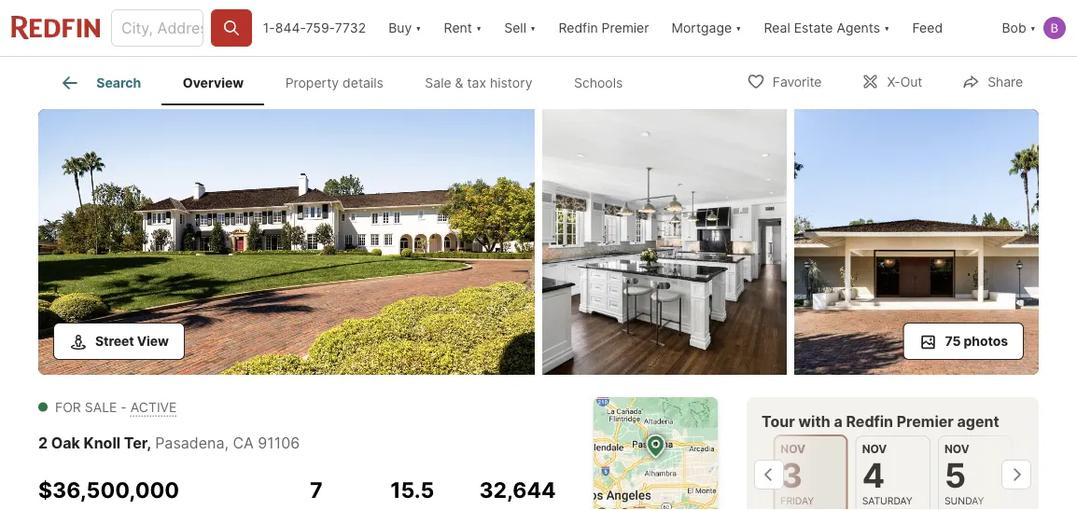 Task type: describe. For each thing, give the bounding box(es) containing it.
&
[[455, 75, 464, 91]]

details
[[343, 75, 384, 91]]

street view
[[95, 333, 169, 349]]

x-
[[887, 74, 901, 90]]

knoll
[[84, 434, 121, 452]]

1 vertical spatial redfin
[[846, 413, 894, 431]]

3 2 oak knoll ter, pasadena, ca 91106 image from the left
[[795, 109, 1039, 375]]

photos
[[964, 333, 1008, 349]]

tour with a redfin premier agent
[[762, 413, 1000, 431]]

estate
[[794, 20, 833, 36]]

search
[[96, 75, 141, 91]]

redfin inside button
[[559, 20, 598, 36]]

street view button
[[53, 323, 185, 360]]

real estate agents ▾ button
[[753, 0, 901, 56]]

tour
[[762, 413, 795, 431]]

for sale - active
[[55, 400, 177, 415]]

schools tab
[[553, 61, 644, 105]]

x-out
[[887, 74, 923, 90]]

friday
[[781, 495, 814, 507]]

buy ▾ button
[[377, 0, 433, 56]]

for
[[55, 400, 81, 415]]

sunday
[[945, 495, 984, 507]]

rent ▾
[[444, 20, 482, 36]]

1 , from the left
[[147, 434, 151, 452]]

-
[[121, 400, 127, 415]]

search link
[[59, 72, 141, 94]]

schools
[[574, 75, 623, 91]]

3
[[781, 456, 803, 496]]

5
[[945, 456, 966, 496]]

real estate agents ▾ link
[[764, 0, 890, 56]]

a
[[834, 413, 843, 431]]

ter
[[124, 434, 147, 452]]

feed button
[[901, 0, 991, 56]]

▾ for bob ▾
[[1030, 20, 1036, 36]]

buy
[[389, 20, 412, 36]]

15.5
[[390, 477, 434, 503]]

▾ for mortgage ▾
[[736, 20, 742, 36]]

City, Address, School, Agent, ZIP search field
[[111, 9, 203, 47]]

nov for 5
[[945, 443, 970, 457]]

oak
[[51, 434, 80, 452]]

agents
[[837, 20, 880, 36]]

rent
[[444, 20, 472, 36]]

759-
[[306, 20, 335, 36]]

91106
[[258, 434, 300, 452]]

2
[[38, 434, 48, 452]]

mortgage ▾
[[672, 20, 742, 36]]

nov for 4
[[862, 443, 887, 457]]

▾ for sell ▾
[[530, 20, 536, 36]]

share
[[988, 74, 1023, 90]]

1-844-759-7732 link
[[263, 20, 366, 36]]

1 vertical spatial premier
[[897, 413, 954, 431]]

844-
[[275, 20, 306, 36]]

75
[[945, 333, 961, 349]]

tab list containing search
[[38, 57, 659, 105]]

saturday
[[862, 495, 913, 507]]

75 photos
[[945, 333, 1008, 349]]

x-out button
[[845, 62, 939, 100]]

sell ▾ button
[[493, 0, 547, 56]]

redfin premier
[[559, 20, 649, 36]]

mortgage ▾ button
[[661, 0, 753, 56]]

redfin premier button
[[547, 0, 661, 56]]

map entry image
[[594, 398, 718, 511]]

7732
[[335, 20, 366, 36]]

sale
[[85, 400, 117, 415]]

nov for 3
[[781, 443, 806, 457]]



Task type: locate. For each thing, give the bounding box(es) containing it.
32,644
[[479, 477, 556, 503]]

▾ inside rent ▾ dropdown button
[[476, 20, 482, 36]]

pasadena
[[155, 434, 224, 452]]

0 horizontal spatial redfin
[[559, 20, 598, 36]]

sale & tax history tab
[[404, 61, 553, 105]]

▾ right mortgage
[[736, 20, 742, 36]]

▾ right the rent
[[476, 20, 482, 36]]

sell
[[504, 20, 527, 36]]

real estate agents ▾
[[764, 20, 890, 36]]

2 ▾ from the left
[[476, 20, 482, 36]]

0 horizontal spatial 2 oak knoll ter, pasadena, ca 91106 image
[[38, 109, 535, 375]]

favorite button
[[731, 62, 838, 100]]

nov inside nov 4 saturday
[[862, 443, 887, 457]]

property
[[285, 75, 339, 91]]

overview
[[183, 75, 244, 91]]

▾ right "agents"
[[884, 20, 890, 36]]

favorite
[[773, 74, 822, 90]]

mortgage ▾ button
[[672, 0, 742, 56]]

1 horizontal spatial ,
[[224, 434, 229, 452]]

nov inside "nov 3 friday"
[[781, 443, 806, 457]]

agent
[[957, 413, 1000, 431]]

next image
[[1002, 460, 1032, 490]]

bob
[[1002, 20, 1027, 36]]

street
[[95, 333, 134, 349]]

active
[[130, 400, 177, 415]]

▾ inside sell ▾ dropdown button
[[530, 20, 536, 36]]

sale
[[425, 75, 452, 91]]

2 oak knoll ter , pasadena , ca 91106
[[38, 434, 300, 452]]

0 horizontal spatial ,
[[147, 434, 151, 452]]

1 ▾ from the left
[[416, 20, 422, 36]]

redfin right a on the bottom
[[846, 413, 894, 431]]

6 ▾ from the left
[[1030, 20, 1036, 36]]

tab list
[[38, 57, 659, 105]]

share button
[[946, 62, 1039, 100]]

4
[[862, 456, 885, 496]]

redfin right sell ▾ dropdown button
[[559, 20, 598, 36]]

1-844-759-7732
[[263, 20, 366, 36]]

, left ca
[[224, 434, 229, 452]]

active link
[[130, 400, 177, 415]]

2 horizontal spatial 2 oak knoll ter, pasadena, ca 91106 image
[[795, 109, 1039, 375]]

property details tab
[[265, 61, 404, 105]]

, down active link
[[147, 434, 151, 452]]

nov 4 saturday
[[862, 443, 913, 507]]

rent ▾ button
[[444, 0, 482, 56]]

with
[[799, 413, 831, 431]]

nov 3 friday
[[781, 443, 814, 507]]

2 2 oak knoll ter, pasadena, ca 91106 image from the left
[[542, 109, 787, 375]]

bob ▾
[[1002, 20, 1036, 36]]

ca
[[233, 434, 254, 452]]

real
[[764, 20, 791, 36]]

overview tab
[[162, 61, 265, 105]]

1 horizontal spatial premier
[[897, 413, 954, 431]]

feed
[[913, 20, 943, 36]]

3 nov from the left
[[945, 443, 970, 457]]

,
[[147, 434, 151, 452], [224, 434, 229, 452]]

tax
[[467, 75, 486, 91]]

3 ▾ from the left
[[530, 20, 536, 36]]

5 ▾ from the left
[[884, 20, 890, 36]]

2 nov from the left
[[862, 443, 887, 457]]

▾ inside mortgage ▾ dropdown button
[[736, 20, 742, 36]]

out
[[901, 74, 923, 90]]

premier left agent
[[897, 413, 954, 431]]

1 horizontal spatial nov
[[862, 443, 887, 457]]

submit search image
[[222, 19, 241, 37]]

property details
[[285, 75, 384, 91]]

0 vertical spatial premier
[[602, 20, 649, 36]]

redfin
[[559, 20, 598, 36], [846, 413, 894, 431]]

1 horizontal spatial 2 oak knoll ter, pasadena, ca 91106 image
[[542, 109, 787, 375]]

buy ▾
[[389, 20, 422, 36]]

4 ▾ from the left
[[736, 20, 742, 36]]

75 photos button
[[903, 323, 1024, 360]]

1 2 oak knoll ter, pasadena, ca 91106 image from the left
[[38, 109, 535, 375]]

0 horizontal spatial nov
[[781, 443, 806, 457]]

▾ inside buy ▾ dropdown button
[[416, 20, 422, 36]]

nov
[[781, 443, 806, 457], [862, 443, 887, 457], [945, 443, 970, 457]]

0 vertical spatial redfin
[[559, 20, 598, 36]]

1 horizontal spatial redfin
[[846, 413, 894, 431]]

premier up "schools" on the right top of the page
[[602, 20, 649, 36]]

0 horizontal spatial premier
[[602, 20, 649, 36]]

▾ right sell at top
[[530, 20, 536, 36]]

$36,500,000
[[38, 477, 179, 503]]

nov down tour
[[781, 443, 806, 457]]

2 oak knoll ter, pasadena, ca 91106 image
[[38, 109, 535, 375], [542, 109, 787, 375], [795, 109, 1039, 375]]

▾
[[416, 20, 422, 36], [476, 20, 482, 36], [530, 20, 536, 36], [736, 20, 742, 36], [884, 20, 890, 36], [1030, 20, 1036, 36]]

view
[[137, 333, 169, 349]]

▾ right bob
[[1030, 20, 1036, 36]]

nov inside 'nov 5 sunday'
[[945, 443, 970, 457]]

buy ▾ button
[[389, 0, 422, 56]]

▾ inside real estate agents ▾ link
[[884, 20, 890, 36]]

premier inside button
[[602, 20, 649, 36]]

sell ▾ button
[[504, 0, 536, 56]]

▾ right the "buy"
[[416, 20, 422, 36]]

nov down agent
[[945, 443, 970, 457]]

▾ for buy ▾
[[416, 20, 422, 36]]

previous image
[[754, 460, 784, 490]]

1-
[[263, 20, 275, 36]]

nov 5 sunday
[[945, 443, 984, 507]]

nov down "tour with a redfin premier agent"
[[862, 443, 887, 457]]

1 nov from the left
[[781, 443, 806, 457]]

mortgage
[[672, 20, 732, 36]]

history
[[490, 75, 533, 91]]

None button
[[773, 435, 848, 511], [856, 436, 931, 511], [938, 436, 1013, 511], [773, 435, 848, 511], [856, 436, 931, 511], [938, 436, 1013, 511]]

sell ▾
[[504, 20, 536, 36]]

rent ▾ button
[[433, 0, 493, 56]]

user photo image
[[1044, 17, 1066, 39]]

7
[[310, 477, 323, 503]]

premier
[[602, 20, 649, 36], [897, 413, 954, 431]]

2 horizontal spatial nov
[[945, 443, 970, 457]]

▾ for rent ▾
[[476, 20, 482, 36]]

sale & tax history
[[425, 75, 533, 91]]

2 , from the left
[[224, 434, 229, 452]]



Task type: vqa. For each thing, say whether or not it's contained in the screenshot.
'estate.'
no



